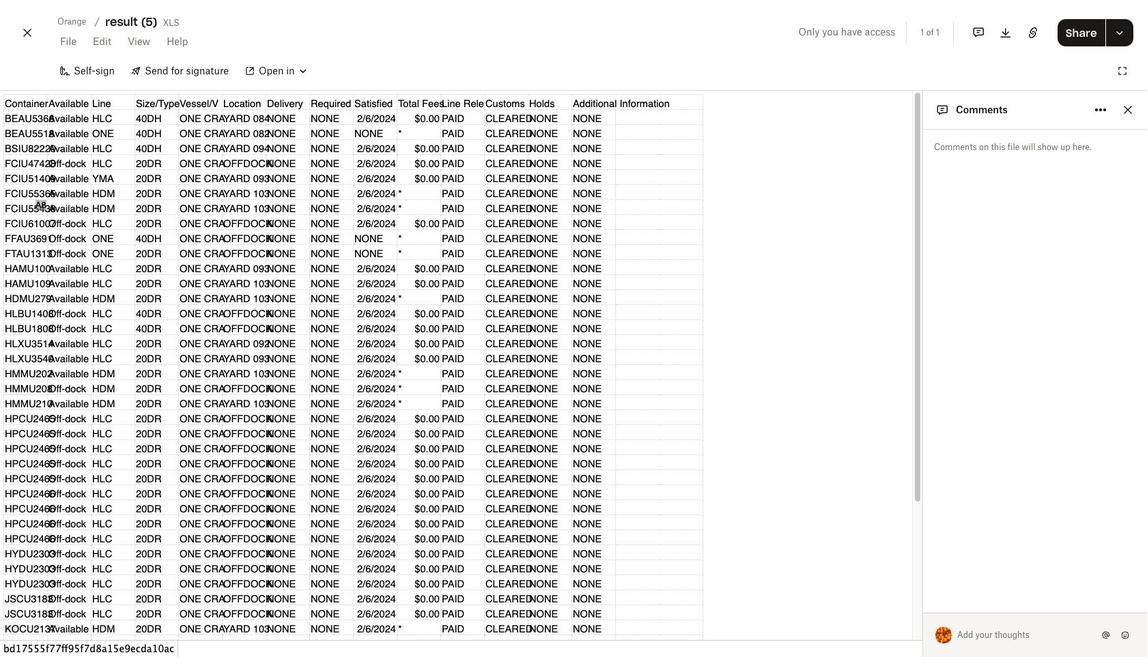 Task type: locate. For each thing, give the bounding box(es) containing it.
Add your thoughts text field
[[958, 625, 1098, 647]]

close right sidebar image
[[1120, 102, 1137, 118]]

add your thoughts image
[[958, 628, 1087, 643]]

close image
[[19, 22, 36, 44]]



Task type: vqa. For each thing, say whether or not it's contained in the screenshot.
Close right sidebar icon
yes



